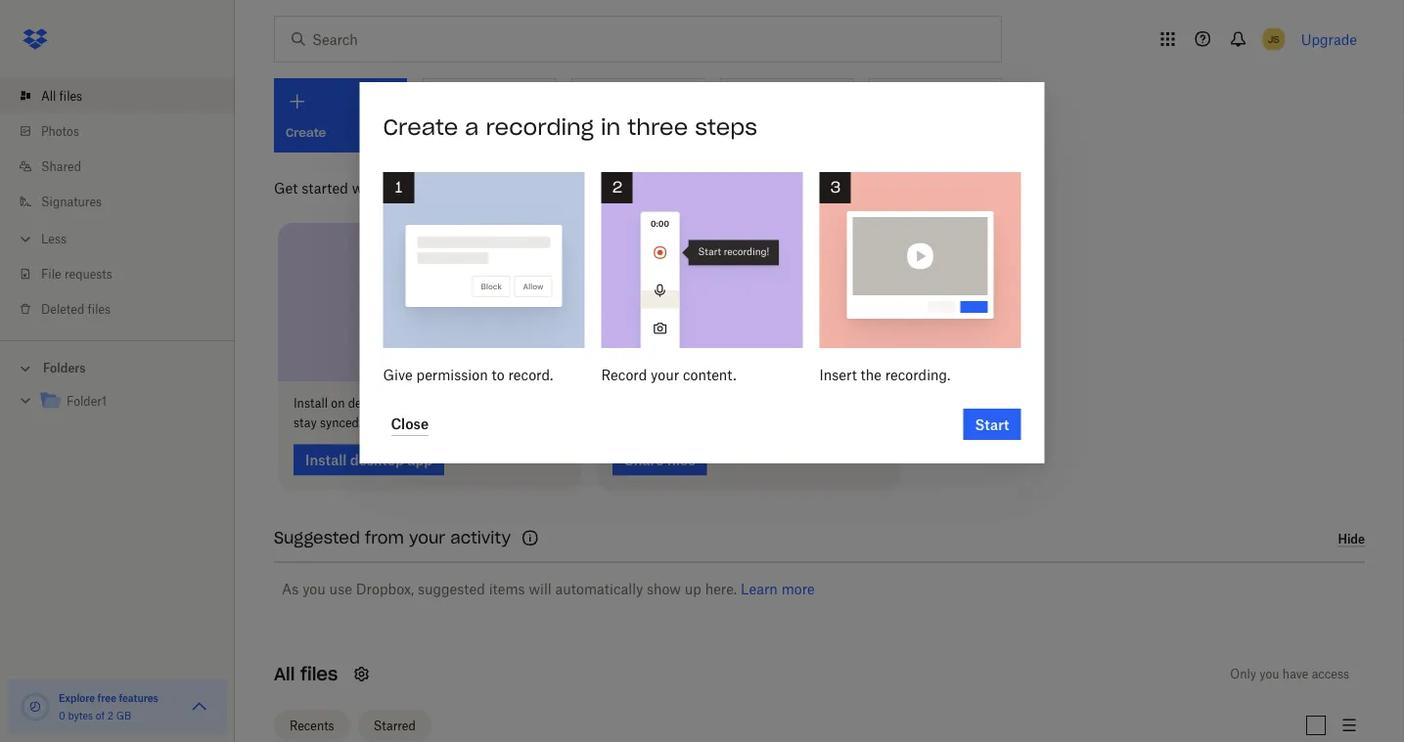 Task type: describe. For each thing, give the bounding box(es) containing it.
folder
[[628, 125, 664, 140]]

insert the recording.
[[820, 366, 951, 383]]

dropbox,
[[356, 581, 414, 598]]

1 on from the left
[[331, 396, 345, 411]]

desktop
[[348, 396, 392, 411]]

record button
[[720, 78, 853, 153]]

files inside "list item"
[[59, 89, 82, 103]]

start
[[975, 416, 1009, 433]]

install
[[294, 396, 328, 411]]

create folder button
[[572, 78, 705, 153]]

gb
[[116, 710, 131, 722]]

record.
[[508, 366, 553, 383]]

stay
[[294, 416, 317, 431]]

folder1 link
[[39, 389, 219, 415]]

permission
[[416, 366, 488, 383]]

record for record your content.
[[601, 366, 647, 383]]

access
[[1312, 667, 1350, 682]]

up
[[685, 581, 702, 598]]

0 horizontal spatial your
[[409, 529, 445, 549]]

get started with dropbox
[[274, 180, 439, 196]]

offline
[[484, 396, 519, 411]]

list containing all files
[[0, 67, 235, 341]]

all files link
[[16, 78, 235, 114]]

close
[[391, 416, 429, 432]]

you for have
[[1260, 667, 1280, 682]]

you for use
[[303, 581, 326, 598]]

the
[[861, 366, 882, 383]]

with
[[352, 180, 380, 196]]

explore free features 0 bytes of 2 gb
[[59, 692, 158, 722]]

suggested from your activity
[[274, 529, 511, 549]]

here.
[[705, 581, 737, 598]]

create for create a recording in three steps
[[383, 113, 458, 141]]

all inside "list item"
[[41, 89, 56, 103]]

signatures link
[[16, 184, 235, 219]]

learn more link
[[741, 581, 815, 598]]

learn
[[741, 581, 778, 598]]

start button
[[963, 409, 1021, 440]]

insert
[[820, 366, 857, 383]]

files up the recents
[[300, 664, 338, 686]]

files right deleted
[[88, 302, 111, 317]]

dropbox image
[[16, 20, 55, 59]]

record your content.
[[601, 366, 736, 383]]

recents button
[[274, 711, 350, 742]]

steps
[[695, 113, 757, 141]]

content.
[[683, 366, 736, 383]]

more
[[782, 581, 815, 598]]

create for create folder
[[584, 125, 625, 140]]

deleted files link
[[16, 292, 235, 327]]

started
[[302, 180, 348, 196]]

file requests link
[[16, 256, 235, 292]]

close button
[[391, 413, 429, 436]]

deleted
[[41, 302, 84, 317]]

recording.
[[885, 366, 951, 383]]

record for record
[[733, 125, 776, 140]]

folders button
[[0, 353, 235, 382]]



Task type: locate. For each thing, give the bounding box(es) containing it.
files inside "install on desktop to work on files offline and stay synced."
[[457, 396, 480, 411]]

activity
[[450, 529, 511, 549]]

and
[[522, 396, 543, 411]]

give
[[383, 366, 413, 383]]

0 horizontal spatial record
[[601, 366, 647, 383]]

create
[[383, 113, 458, 141], [584, 125, 625, 140]]

your
[[651, 366, 679, 383], [409, 529, 445, 549]]

files
[[59, 89, 82, 103], [88, 302, 111, 317], [457, 396, 480, 411], [300, 664, 338, 686]]

all files
[[41, 89, 82, 103], [274, 664, 338, 686]]

files down the give permission to record.
[[457, 396, 480, 411]]

0 horizontal spatial create
[[383, 113, 458, 141]]

photos
[[41, 124, 79, 138]]

1 horizontal spatial create
[[584, 125, 625, 140]]

0 horizontal spatial to
[[395, 396, 407, 411]]

create inside create a recording in three steps dialog
[[383, 113, 458, 141]]

0 horizontal spatial on
[[331, 396, 345, 411]]

three
[[628, 113, 688, 141]]

show
[[647, 581, 681, 598]]

recents
[[290, 719, 334, 734]]

automatically
[[555, 581, 643, 598]]

on up "synced."
[[331, 396, 345, 411]]

synced.
[[320, 416, 362, 431]]

work
[[410, 396, 437, 411]]

1 horizontal spatial your
[[651, 366, 679, 383]]

1 vertical spatial all
[[274, 664, 295, 686]]

create folder
[[584, 125, 664, 140]]

shared link
[[16, 149, 235, 184]]

all files inside "list item"
[[41, 89, 82, 103]]

1 horizontal spatial to
[[492, 366, 505, 383]]

you
[[303, 581, 326, 598], [1260, 667, 1280, 682]]

1 vertical spatial you
[[1260, 667, 1280, 682]]

create a recording in three steps dialog
[[360, 82, 1045, 464]]

1 horizontal spatial on
[[440, 396, 454, 411]]

signatures
[[41, 194, 102, 209]]

to up close
[[395, 396, 407, 411]]

starred
[[373, 719, 416, 734]]

requests
[[64, 267, 112, 281]]

suggested
[[274, 529, 360, 549]]

suggested
[[418, 581, 485, 598]]

record right three
[[733, 125, 776, 140]]

to up offline
[[492, 366, 505, 383]]

list
[[0, 67, 235, 341]]

explore
[[59, 692, 95, 705]]

you right 'as'
[[303, 581, 326, 598]]

1 horizontal spatial all
[[274, 664, 295, 686]]

bytes
[[68, 710, 93, 722]]

on
[[331, 396, 345, 411], [440, 396, 454, 411]]

as you use dropbox, suggested items will automatically show up here. learn more
[[282, 581, 815, 598]]

quota usage element
[[20, 692, 51, 723]]

2 on from the left
[[440, 396, 454, 411]]

2
[[107, 710, 113, 722]]

0 vertical spatial record
[[733, 125, 776, 140]]

your left content.
[[651, 366, 679, 383]]

will
[[529, 581, 552, 598]]

create left folder
[[584, 125, 625, 140]]

1 vertical spatial to
[[395, 396, 407, 411]]

less
[[41, 231, 67, 246]]

dropbox
[[384, 180, 439, 196]]

file
[[41, 267, 61, 281]]

1 vertical spatial all files
[[274, 664, 338, 686]]

to inside create a recording in three steps dialog
[[492, 366, 505, 383]]

files up photos
[[59, 89, 82, 103]]

upgrade
[[1301, 31, 1357, 47]]

free
[[97, 692, 116, 705]]

0 vertical spatial you
[[303, 581, 326, 598]]

less image
[[16, 229, 35, 249]]

give permission to record.
[[383, 366, 553, 383]]

use
[[329, 581, 352, 598]]

create inside create folder button
[[584, 125, 625, 140]]

get
[[274, 180, 298, 196]]

from
[[365, 529, 404, 549]]

1 vertical spatial record
[[601, 366, 647, 383]]

record
[[733, 125, 776, 140], [601, 366, 647, 383]]

all files up the recents
[[274, 664, 338, 686]]

0 horizontal spatial all
[[41, 89, 56, 103]]

only you have access
[[1231, 667, 1350, 682]]

all
[[41, 89, 56, 103], [274, 664, 295, 686]]

starred button
[[358, 711, 431, 742]]

record inside button
[[733, 125, 776, 140]]

all files list item
[[0, 78, 235, 114]]

as
[[282, 581, 299, 598]]

0 horizontal spatial you
[[303, 581, 326, 598]]

features
[[119, 692, 158, 705]]

in
[[601, 113, 621, 141]]

a
[[465, 113, 479, 141]]

record left content.
[[601, 366, 647, 383]]

folders
[[43, 361, 86, 376]]

items
[[489, 581, 525, 598]]

on right work on the bottom of page
[[440, 396, 454, 411]]

record inside dialog
[[601, 366, 647, 383]]

0 horizontal spatial all files
[[41, 89, 82, 103]]

shared
[[41, 159, 81, 174]]

all files up photos
[[41, 89, 82, 103]]

only
[[1231, 667, 1257, 682]]

you left have
[[1260, 667, 1280, 682]]

0 vertical spatial all files
[[41, 89, 82, 103]]

all up recents button on the left of the page
[[274, 664, 295, 686]]

deleted files
[[41, 302, 111, 317]]

upgrade link
[[1301, 31, 1357, 47]]

folder1
[[67, 394, 107, 409]]

0 vertical spatial to
[[492, 366, 505, 383]]

1 horizontal spatial record
[[733, 125, 776, 140]]

0 vertical spatial your
[[651, 366, 679, 383]]

create a recording in three steps
[[383, 113, 757, 141]]

have
[[1283, 667, 1309, 682]]

all up photos
[[41, 89, 56, 103]]

recording
[[486, 113, 594, 141]]

to inside "install on desktop to work on files offline and stay synced."
[[395, 396, 407, 411]]

0
[[59, 710, 65, 722]]

to
[[492, 366, 505, 383], [395, 396, 407, 411]]

1 vertical spatial your
[[409, 529, 445, 549]]

file requests
[[41, 267, 112, 281]]

of
[[96, 710, 105, 722]]

your right from in the left of the page
[[409, 529, 445, 549]]

create left a
[[383, 113, 458, 141]]

0 vertical spatial all
[[41, 89, 56, 103]]

your inside create a recording in three steps dialog
[[651, 366, 679, 383]]

1 horizontal spatial all files
[[274, 664, 338, 686]]

1 horizontal spatial you
[[1260, 667, 1280, 682]]

install on desktop to work on files offline and stay synced.
[[294, 396, 543, 431]]

photos link
[[16, 114, 235, 149]]



Task type: vqa. For each thing, say whether or not it's contained in the screenshot.
the Shared to the left
no



